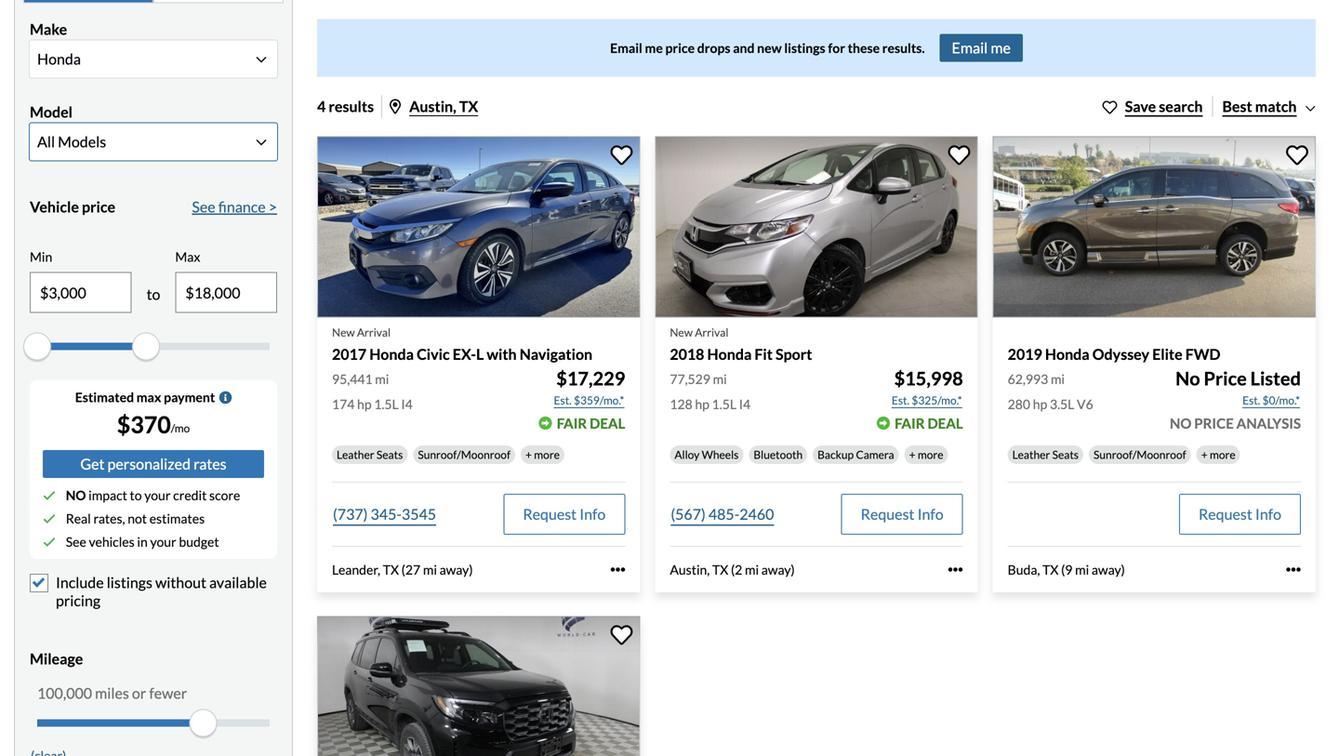 Task type: locate. For each thing, give the bounding box(es) containing it.
0 horizontal spatial seats
[[377, 448, 403, 461]]

+ more down "est. $359/mo.*" button
[[526, 448, 560, 461]]

0 horizontal spatial price
[[82, 197, 115, 216]]

i4 down new arrival 2018 honda fit sport
[[739, 396, 751, 412]]

email right results.
[[952, 38, 988, 57]]

0 horizontal spatial fair
[[557, 415, 587, 431]]

1 seats from the left
[[377, 448, 403, 461]]

wheels
[[702, 448, 739, 461]]

1 vertical spatial see
[[66, 534, 86, 550]]

seats up 345-
[[377, 448, 403, 461]]

1 horizontal spatial austin,
[[670, 562, 710, 578]]

1 horizontal spatial request info
[[861, 505, 944, 523]]

1 deal from the left
[[590, 415, 625, 431]]

1 horizontal spatial i4
[[739, 396, 751, 412]]

1.5l right 174
[[374, 396, 399, 412]]

hp for no
[[1033, 396, 1048, 412]]

1 horizontal spatial fair
[[895, 415, 925, 431]]

2 horizontal spatial away)
[[1092, 562, 1125, 578]]

0 horizontal spatial away)
[[440, 562, 473, 578]]

no left price
[[1170, 415, 1192, 431]]

honda left fit
[[707, 345, 752, 363]]

1.5l for $15,998
[[712, 396, 737, 412]]

2 seats from the left
[[1053, 448, 1079, 461]]

95,441 mi 174 hp 1.5l i4
[[332, 371, 413, 412]]

request info button for $17,229
[[504, 494, 625, 535]]

est. $0/mo.* button
[[1242, 391, 1301, 410]]

request info button
[[504, 494, 625, 535], [842, 494, 963, 535], [1180, 494, 1301, 535]]

max
[[175, 249, 200, 264]]

2 check image from the top
[[43, 536, 56, 549]]

0 horizontal spatial request info button
[[504, 494, 625, 535]]

2 horizontal spatial request info button
[[1180, 494, 1301, 535]]

ellipsis h image for $15,998
[[949, 562, 963, 577]]

fair deal for $17,229
[[557, 415, 625, 431]]

leather down 280
[[1013, 448, 1050, 461]]

honda left civic
[[369, 345, 414, 363]]

tx left (2
[[713, 562, 729, 578]]

arrival for $17,229
[[357, 326, 391, 339]]

hp
[[357, 396, 372, 412], [695, 396, 710, 412], [1033, 396, 1048, 412]]

tx for austin, tx (2 mi away)
[[713, 562, 729, 578]]

impact
[[89, 488, 127, 503]]

arrival inside new arrival 2018 honda fit sport
[[695, 326, 729, 339]]

honda inside new arrival 2018 honda fit sport
[[707, 345, 752, 363]]

0 horizontal spatial sunroof/moonroof
[[418, 448, 511, 461]]

hp inside 95,441 mi 174 hp 1.5l i4
[[357, 396, 372, 412]]

1 horizontal spatial deal
[[928, 415, 963, 431]]

2 horizontal spatial est.
[[1243, 393, 1261, 407]]

0 horizontal spatial + more
[[526, 448, 560, 461]]

new up 2017
[[332, 326, 355, 339]]

2 info from the left
[[918, 505, 944, 523]]

2 horizontal spatial info
[[1256, 505, 1282, 523]]

new for $17,229
[[332, 326, 355, 339]]

0 vertical spatial your
[[144, 488, 171, 503]]

1 horizontal spatial info
[[918, 505, 944, 523]]

0 horizontal spatial leather seats
[[337, 448, 403, 461]]

4
[[317, 97, 326, 115]]

1 horizontal spatial arrival
[[695, 326, 729, 339]]

0 horizontal spatial leather
[[337, 448, 375, 461]]

1 horizontal spatial seats
[[1053, 448, 1079, 461]]

0 horizontal spatial arrival
[[357, 326, 391, 339]]

2 leather seats from the left
[[1013, 448, 1079, 461]]

request info for $17,229
[[523, 505, 606, 523]]

email left drops
[[610, 40, 643, 56]]

1 + from the left
[[526, 448, 532, 461]]

leather seats
[[337, 448, 403, 461], [1013, 448, 1079, 461]]

hp right 174
[[357, 396, 372, 412]]

2 request from the left
[[861, 505, 915, 523]]

price
[[666, 40, 695, 56], [82, 197, 115, 216]]

95,441
[[332, 371, 373, 387]]

2 leather from the left
[[1013, 448, 1050, 461]]

2019
[[1008, 345, 1043, 363]]

email me
[[952, 38, 1011, 57]]

fair down the est. $325/mo.* button
[[895, 415, 925, 431]]

tx for leander, tx (27 mi away)
[[383, 562, 399, 578]]

mi right (2
[[745, 562, 759, 578]]

see down real
[[66, 534, 86, 550]]

seats down 3.5l
[[1053, 448, 1079, 461]]

3 info from the left
[[1256, 505, 1282, 523]]

listings
[[785, 40, 826, 56], [107, 574, 152, 592]]

2 horizontal spatial more
[[1210, 448, 1236, 461]]

2 horizontal spatial request info
[[1199, 505, 1282, 523]]

1 new from the left
[[332, 326, 355, 339]]

check image
[[43, 489, 56, 502]]

1 horizontal spatial +
[[909, 448, 916, 461]]

1 honda from the left
[[369, 345, 414, 363]]

me for email me
[[991, 38, 1011, 57]]

1 request from the left
[[523, 505, 577, 523]]

to up 'real rates, not estimates'
[[130, 488, 142, 503]]

1 horizontal spatial sunroof/moonroof
[[1094, 448, 1187, 461]]

honda for $17,229
[[369, 345, 414, 363]]

listings left for
[[785, 40, 826, 56]]

1 est. from the left
[[554, 393, 572, 407]]

austin, right map marker alt 'icon'
[[409, 97, 457, 115]]

est. inside no price listed est. $0/mo.* no price analysis
[[1243, 393, 1261, 407]]

est. for $15,998
[[892, 393, 910, 407]]

tx right map marker alt 'icon'
[[459, 97, 478, 115]]

fair for $17,229
[[557, 415, 587, 431]]

est. for $17,229
[[554, 393, 572, 407]]

tx left (9
[[1043, 562, 1059, 578]]

1 horizontal spatial leather
[[1013, 448, 1050, 461]]

1 horizontal spatial more
[[918, 448, 944, 461]]

0 horizontal spatial request info
[[523, 505, 606, 523]]

0 horizontal spatial request
[[523, 505, 577, 523]]

away)
[[440, 562, 473, 578], [762, 562, 795, 578], [1092, 562, 1125, 578]]

new inside new arrival 2017 honda civic ex-l with navigation
[[332, 326, 355, 339]]

2 fair deal from the left
[[895, 415, 963, 431]]

1 vertical spatial austin,
[[670, 562, 710, 578]]

1 vertical spatial listings
[[107, 574, 152, 592]]

to left max text field
[[147, 285, 160, 303]]

1 more from the left
[[534, 448, 560, 461]]

0 horizontal spatial no
[[66, 488, 86, 503]]

seats
[[377, 448, 403, 461], [1053, 448, 1079, 461]]

1 horizontal spatial + more
[[909, 448, 944, 461]]

1 vertical spatial your
[[150, 534, 176, 550]]

1 horizontal spatial to
[[147, 285, 160, 303]]

away) right (9
[[1092, 562, 1125, 578]]

fair down "est. $359/mo.*" button
[[557, 415, 587, 431]]

fair deal down "est. $359/mo.*" button
[[557, 415, 625, 431]]

new
[[757, 40, 782, 56]]

new up the 2018
[[670, 326, 693, 339]]

leather seats down 174
[[337, 448, 403, 461]]

1 horizontal spatial leather seats
[[1013, 448, 1079, 461]]

email me price drops and new listings for these results.
[[610, 40, 925, 56]]

mi up 3.5l
[[1051, 371, 1065, 387]]

away) right (27
[[440, 562, 473, 578]]

1 horizontal spatial email
[[952, 38, 988, 57]]

i4 right 174
[[401, 396, 413, 412]]

3 + from the left
[[1202, 448, 1208, 461]]

0 vertical spatial to
[[147, 285, 160, 303]]

austin, tx button
[[390, 97, 478, 115]]

pricing
[[56, 591, 100, 610]]

check image
[[43, 512, 56, 525], [43, 536, 56, 549]]

ellipsis h image
[[611, 562, 625, 577], [949, 562, 963, 577]]

+ more right "camera"
[[909, 448, 944, 461]]

3 more from the left
[[1210, 448, 1236, 461]]

listings inside include listings without available pricing
[[107, 574, 152, 592]]

0 vertical spatial check image
[[43, 512, 56, 525]]

austin,
[[409, 97, 457, 115], [670, 562, 710, 578]]

i4 inside 95,441 mi 174 hp 1.5l i4
[[401, 396, 413, 412]]

1 horizontal spatial fair deal
[[895, 415, 963, 431]]

2460
[[740, 505, 774, 523]]

see for see finance >
[[192, 197, 215, 216]]

0 horizontal spatial deal
[[590, 415, 625, 431]]

deal down $325/mo.*
[[928, 415, 963, 431]]

0 horizontal spatial +
[[526, 448, 532, 461]]

3.5l
[[1050, 396, 1075, 412]]

budget
[[179, 534, 219, 550]]

2 hp from the left
[[695, 396, 710, 412]]

save
[[1125, 97, 1156, 115]]

2017
[[332, 345, 367, 363]]

0 horizontal spatial austin,
[[409, 97, 457, 115]]

no price listed est. $0/mo.* no price analysis
[[1170, 367, 1301, 431]]

modern steel 2019 honda odyssey elite fwd minivan front-wheel drive automatic image
[[993, 136, 1316, 318]]

0 horizontal spatial see
[[66, 534, 86, 550]]

0 vertical spatial no
[[1170, 415, 1192, 431]]

1 horizontal spatial hp
[[695, 396, 710, 412]]

1 check image from the top
[[43, 512, 56, 525]]

save search
[[1125, 97, 1203, 115]]

request for $15,998
[[861, 505, 915, 523]]

model
[[30, 103, 73, 121]]

get personalized rates button
[[43, 450, 264, 478]]

1 request info from the left
[[523, 505, 606, 523]]

3 est. from the left
[[1243, 393, 1261, 407]]

0 horizontal spatial honda
[[369, 345, 414, 363]]

est.
[[554, 393, 572, 407], [892, 393, 910, 407], [1243, 393, 1261, 407]]

make
[[30, 20, 67, 38]]

price right "vehicle"
[[82, 197, 115, 216]]

deal
[[590, 415, 625, 431], [928, 415, 963, 431]]

2 honda from the left
[[707, 345, 752, 363]]

l
[[476, 345, 484, 363]]

est. inside the $17,229 est. $359/mo.*
[[554, 393, 572, 407]]

or
[[132, 684, 146, 702]]

min
[[30, 249, 52, 264]]

mi inside 95,441 mi 174 hp 1.5l i4
[[375, 371, 389, 387]]

tx left (27
[[383, 562, 399, 578]]

ellipsis h image for $17,229
[[611, 562, 625, 577]]

1.5l inside 77,529 mi 128 hp 1.5l i4
[[712, 396, 737, 412]]

listings down in
[[107, 574, 152, 592]]

sunroof/moonroof up 3545
[[418, 448, 511, 461]]

credit
[[173, 488, 207, 503]]

2 sunroof/moonroof from the left
[[1094, 448, 1187, 461]]

2 away) from the left
[[762, 562, 795, 578]]

max
[[137, 389, 161, 405]]

1 info from the left
[[580, 505, 606, 523]]

1 horizontal spatial est.
[[892, 393, 910, 407]]

hp inside 62,993 mi 280 hp 3.5l v6
[[1033, 396, 1048, 412]]

modern steel metallic 2017 honda civic ex-l with navigation sedan front-wheel drive continuously variable transmission image
[[317, 136, 640, 318]]

arrival up 2017
[[357, 326, 391, 339]]

new arrival 2017 honda civic ex-l with navigation
[[332, 326, 593, 363]]

0 horizontal spatial email
[[610, 40, 643, 56]]

honda up 62,993 mi 280 hp 3.5l v6
[[1045, 345, 1090, 363]]

0 horizontal spatial i4
[[401, 396, 413, 412]]

ellipsis h image
[[1286, 562, 1301, 577]]

1 horizontal spatial request info button
[[842, 494, 963, 535]]

2 request info from the left
[[861, 505, 944, 523]]

2 horizontal spatial request
[[1199, 505, 1253, 523]]

est. inside the "$15,998 est. $325/mo.*"
[[892, 393, 910, 407]]

request for $17,229
[[523, 505, 577, 523]]

austin, left (2
[[670, 562, 710, 578]]

0 horizontal spatial me
[[645, 40, 663, 56]]

more
[[534, 448, 560, 461], [918, 448, 944, 461], [1210, 448, 1236, 461]]

fair
[[557, 415, 587, 431], [895, 415, 925, 431]]

1 request info button from the left
[[504, 494, 625, 535]]

1 horizontal spatial away)
[[762, 562, 795, 578]]

2 ellipsis h image from the left
[[949, 562, 963, 577]]

2 + more from the left
[[909, 448, 944, 461]]

62,993 mi 280 hp 3.5l v6
[[1008, 371, 1094, 412]]

honda inside new arrival 2017 honda civic ex-l with navigation
[[369, 345, 414, 363]]

2 horizontal spatial honda
[[1045, 345, 1090, 363]]

1 away) from the left
[[440, 562, 473, 578]]

away) right (2
[[762, 562, 795, 578]]

+ more down price
[[1202, 448, 1236, 461]]

vehicle price
[[30, 197, 115, 216]]

0 horizontal spatial 1.5l
[[374, 396, 399, 412]]

2 request info button from the left
[[842, 494, 963, 535]]

mi right 95,441
[[375, 371, 389, 387]]

2 est. from the left
[[892, 393, 910, 407]]

austin, tx (2 mi away)
[[670, 562, 795, 578]]

1 i4 from the left
[[401, 396, 413, 412]]

backup
[[818, 448, 854, 461]]

your right in
[[150, 534, 176, 550]]

3 hp from the left
[[1033, 396, 1048, 412]]

1 hp from the left
[[357, 396, 372, 412]]

0 horizontal spatial est.
[[554, 393, 572, 407]]

est. up analysis
[[1243, 393, 1261, 407]]

1 arrival from the left
[[357, 326, 391, 339]]

1 fair deal from the left
[[557, 415, 625, 431]]

485-
[[709, 505, 740, 523]]

1 ellipsis h image from the left
[[611, 562, 625, 577]]

2 horizontal spatial hp
[[1033, 396, 1048, 412]]

1 1.5l from the left
[[374, 396, 399, 412]]

email inside button
[[952, 38, 988, 57]]

1.5l
[[374, 396, 399, 412], [712, 396, 737, 412]]

est. down $15,998
[[892, 393, 910, 407]]

2 i4 from the left
[[739, 396, 751, 412]]

1 horizontal spatial 1.5l
[[712, 396, 737, 412]]

arrival
[[357, 326, 391, 339], [695, 326, 729, 339]]

new arrival 2018 honda fit sport
[[670, 326, 813, 363]]

hp right 280
[[1033, 396, 1048, 412]]

info for $17,229
[[580, 505, 606, 523]]

hp right 128
[[695, 396, 710, 412]]

fit
[[755, 345, 773, 363]]

1.5l right 128
[[712, 396, 737, 412]]

leather seats down 3.5l
[[1013, 448, 1079, 461]]

with
[[487, 345, 517, 363]]

1 fair from the left
[[557, 415, 587, 431]]

3 + more from the left
[[1202, 448, 1236, 461]]

camera
[[856, 448, 895, 461]]

map marker alt image
[[390, 99, 401, 114]]

1 vertical spatial to
[[130, 488, 142, 503]]

0 horizontal spatial new
[[332, 326, 355, 339]]

your up estimates
[[144, 488, 171, 503]]

1 vertical spatial check image
[[43, 536, 56, 549]]

request
[[523, 505, 577, 523], [861, 505, 915, 523], [1199, 505, 1253, 523]]

hp for $17,229
[[357, 396, 372, 412]]

your for credit
[[144, 488, 171, 503]]

honda
[[369, 345, 414, 363], [707, 345, 752, 363], [1045, 345, 1090, 363]]

3 request info from the left
[[1199, 505, 1282, 523]]

1 horizontal spatial listings
[[785, 40, 826, 56]]

1 horizontal spatial new
[[670, 326, 693, 339]]

hp for $15,998
[[695, 396, 710, 412]]

leander, tx (27 mi away)
[[332, 562, 473, 578]]

no up real
[[66, 488, 86, 503]]

more down price
[[1210, 448, 1236, 461]]

price left drops
[[666, 40, 695, 56]]

174
[[332, 396, 355, 412]]

email for email me price drops and new listings for these results.
[[610, 40, 643, 56]]

more down the est. $325/mo.* button
[[918, 448, 944, 461]]

real rates, not estimates
[[66, 511, 205, 527]]

2 more from the left
[[918, 448, 944, 461]]

0 horizontal spatial hp
[[357, 396, 372, 412]]

me inside button
[[991, 38, 1011, 57]]

hp inside 77,529 mi 128 hp 1.5l i4
[[695, 396, 710, 412]]

deal down $359/mo.*
[[590, 415, 625, 431]]

mi inside 62,993 mi 280 hp 3.5l v6
[[1051, 371, 1065, 387]]

1 vertical spatial price
[[82, 197, 115, 216]]

1.5l inside 95,441 mi 174 hp 1.5l i4
[[374, 396, 399, 412]]

new inside new arrival 2018 honda fit sport
[[670, 326, 693, 339]]

1 horizontal spatial me
[[991, 38, 1011, 57]]

to
[[147, 285, 160, 303], [130, 488, 142, 503]]

2 fair from the left
[[895, 415, 925, 431]]

sunroof/moonroof down the "no"
[[1094, 448, 1187, 461]]

1 horizontal spatial ellipsis h image
[[949, 562, 963, 577]]

0 horizontal spatial fair deal
[[557, 415, 625, 431]]

more down "est. $359/mo.*" button
[[534, 448, 560, 461]]

$359/mo.*
[[574, 393, 624, 407]]

alloy wheels
[[675, 448, 739, 461]]

0 horizontal spatial ellipsis h image
[[611, 562, 625, 577]]

see finance >
[[192, 197, 277, 216]]

ex-
[[453, 345, 476, 363]]

sport
[[776, 345, 813, 363]]

i4 inside 77,529 mi 128 hp 1.5l i4
[[739, 396, 751, 412]]

0 horizontal spatial listings
[[107, 574, 152, 592]]

tx
[[459, 97, 478, 115], [383, 562, 399, 578], [713, 562, 729, 578], [1043, 562, 1059, 578]]

estimates
[[149, 511, 205, 527]]

0 vertical spatial austin,
[[409, 97, 457, 115]]

est. down $17,229
[[554, 393, 572, 407]]

2 horizontal spatial +
[[1202, 448, 1208, 461]]

1 horizontal spatial no
[[1170, 415, 1192, 431]]

0 horizontal spatial more
[[534, 448, 560, 461]]

request info button for $15,998
[[842, 494, 963, 535]]

1 horizontal spatial request
[[861, 505, 915, 523]]

fair deal
[[557, 415, 625, 431], [895, 415, 963, 431]]

price
[[1195, 415, 1234, 431]]

mi right 77,529
[[713, 371, 727, 387]]

2 arrival from the left
[[695, 326, 729, 339]]

arrival for $15,998
[[695, 326, 729, 339]]

1 + more from the left
[[526, 448, 560, 461]]

austin, for austin, tx
[[409, 97, 457, 115]]

leather down 174
[[337, 448, 375, 461]]

2 deal from the left
[[928, 415, 963, 431]]

arrival inside new arrival 2017 honda civic ex-l with navigation
[[357, 326, 391, 339]]

2 new from the left
[[670, 326, 693, 339]]

new for $15,998
[[670, 326, 693, 339]]

1 horizontal spatial honda
[[707, 345, 752, 363]]

1 leather seats from the left
[[337, 448, 403, 461]]

see left finance on the left top of the page
[[192, 197, 215, 216]]

arrival up the 2018
[[695, 326, 729, 339]]

1 horizontal spatial see
[[192, 197, 215, 216]]

fair deal down the est. $325/mo.* button
[[895, 415, 963, 431]]

2 1.5l from the left
[[712, 396, 737, 412]]

1 horizontal spatial price
[[666, 40, 695, 56]]

0 horizontal spatial info
[[580, 505, 606, 523]]

0 horizontal spatial to
[[130, 488, 142, 503]]

2 horizontal spatial + more
[[1202, 448, 1236, 461]]

info circle image
[[219, 391, 232, 404]]

0 vertical spatial see
[[192, 197, 215, 216]]

(567)
[[671, 505, 706, 523]]

finance
[[218, 197, 266, 216]]



Task type: describe. For each thing, give the bounding box(es) containing it.
available
[[209, 574, 267, 592]]

no inside no price listed est. $0/mo.* no price analysis
[[1170, 415, 1192, 431]]

tx for austin, tx
[[459, 97, 478, 115]]

these
[[848, 40, 880, 56]]

(2
[[731, 562, 743, 578]]

deal for $15,998
[[928, 415, 963, 431]]

austin, tx
[[409, 97, 478, 115]]

get
[[80, 455, 105, 473]]

2019 honda odyssey elite fwd
[[1008, 345, 1221, 363]]

mi right (27
[[423, 562, 437, 578]]

listed
[[1251, 367, 1301, 390]]

no
[[1176, 367, 1201, 390]]

0 vertical spatial listings
[[785, 40, 826, 56]]

>
[[269, 197, 277, 216]]

in
[[137, 534, 148, 550]]

1.5l for $17,229
[[374, 396, 399, 412]]

est. $359/mo.* button
[[553, 391, 625, 410]]

backup camera
[[818, 448, 895, 461]]

without
[[155, 574, 206, 592]]

drops
[[697, 40, 731, 56]]

info for $15,998
[[918, 505, 944, 523]]

3545
[[402, 505, 436, 523]]

navigation
[[520, 345, 593, 363]]

estimated max payment
[[75, 389, 215, 405]]

(27
[[402, 562, 421, 578]]

/mo
[[171, 421, 190, 435]]

v6
[[1077, 396, 1094, 412]]

alloy
[[675, 448, 700, 461]]

vehicles
[[89, 534, 135, 550]]

not
[[128, 511, 147, 527]]

no impact to your credit score
[[66, 488, 240, 503]]

est. $325/mo.* button
[[891, 391, 963, 410]]

100,000
[[37, 684, 92, 702]]

request info for $15,998
[[861, 505, 944, 523]]

personalized
[[107, 455, 191, 473]]

i4 for $15,998
[[739, 396, 751, 412]]

1 leather from the left
[[337, 448, 375, 461]]

(567) 485-2460 button
[[670, 494, 775, 535]]

fair for $15,998
[[895, 415, 925, 431]]

buda,
[[1008, 562, 1040, 578]]

$17,229 est. $359/mo.*
[[554, 367, 625, 407]]

vehicle
[[30, 197, 79, 216]]

(737) 345-3545 button
[[332, 494, 437, 535]]

odyssey
[[1093, 345, 1150, 363]]

Min text field
[[31, 273, 131, 312]]

results
[[329, 97, 374, 115]]

3 away) from the left
[[1092, 562, 1125, 578]]

results.
[[883, 40, 925, 56]]

check image for real rates, not estimates
[[43, 512, 56, 525]]

check image for see vehicles in your budget
[[43, 536, 56, 549]]

128
[[670, 396, 693, 412]]

price
[[1204, 367, 1247, 390]]

estimated
[[75, 389, 134, 405]]

deal for $17,229
[[590, 415, 625, 431]]

(737) 345-3545
[[333, 505, 436, 523]]

4 results
[[317, 97, 374, 115]]

$15,998 est. $325/mo.*
[[892, 367, 963, 407]]

tx for buda, tx (9 mi away)
[[1043, 562, 1059, 578]]

1 sunroof/moonroof from the left
[[418, 448, 511, 461]]

i4 for $17,229
[[401, 396, 413, 412]]

$370 /mo
[[117, 411, 190, 439]]

bluetooth
[[754, 448, 803, 461]]

analysis
[[1237, 415, 1301, 431]]

honda for $15,998
[[707, 345, 752, 363]]

save search button
[[1103, 95, 1203, 117]]

and
[[733, 40, 755, 56]]

rates
[[194, 455, 227, 473]]

for
[[828, 40, 845, 56]]

include
[[56, 574, 104, 592]]

0 vertical spatial price
[[666, 40, 695, 56]]

civic
[[417, 345, 450, 363]]

email me button
[[940, 34, 1023, 62]]

rates,
[[93, 511, 125, 527]]

score
[[209, 488, 240, 503]]

(567) 485-2460
[[671, 505, 774, 523]]

austin, for austin, tx (2 mi away)
[[670, 562, 710, 578]]

email for email me
[[952, 38, 988, 57]]

fair deal for $15,998
[[895, 415, 963, 431]]

real
[[66, 511, 91, 527]]

2023 honda passport trailsport awd suv / crossover all-wheel drive 9-speed automatic image
[[317, 616, 640, 756]]

3 request from the left
[[1199, 505, 1253, 523]]

include listings without available pricing
[[56, 574, 267, 610]]

$0/mo.*
[[1263, 393, 1300, 407]]

see for see vehicles in your budget
[[66, 534, 86, 550]]

get personalized rates
[[80, 455, 227, 473]]

3 honda from the left
[[1045, 345, 1090, 363]]

(9
[[1061, 562, 1073, 578]]

280
[[1008, 396, 1031, 412]]

3 request info button from the left
[[1180, 494, 1301, 535]]

away) for $17,229
[[440, 562, 473, 578]]

elite
[[1153, 345, 1183, 363]]

2 + from the left
[[909, 448, 916, 461]]

see vehicles in your budget
[[66, 534, 219, 550]]

62,993
[[1008, 371, 1049, 387]]

mileage
[[30, 650, 83, 668]]

$15,998
[[894, 367, 963, 390]]

search
[[1159, 97, 1203, 115]]

fwd
[[1186, 345, 1221, 363]]

see finance > link
[[192, 196, 277, 218]]

away) for $15,998
[[762, 562, 795, 578]]

2018
[[670, 345, 705, 363]]

mileage button
[[30, 636, 277, 682]]

me for email me price drops and new listings for these results.
[[645, 40, 663, 56]]

Max text field
[[176, 273, 276, 312]]

mi inside 77,529 mi 128 hp 1.5l i4
[[713, 371, 727, 387]]

fewer
[[149, 684, 187, 702]]

77,529 mi 128 hp 1.5l i4
[[670, 371, 751, 412]]

1 vertical spatial no
[[66, 488, 86, 503]]

silver metallic 2018 honda fit sport hatchback front-wheel drive continuously variable transmission image
[[655, 136, 978, 318]]

$17,229
[[556, 367, 625, 390]]

345-
[[371, 505, 402, 523]]

mi right (9
[[1075, 562, 1089, 578]]

your for budget
[[150, 534, 176, 550]]



Task type: vqa. For each thing, say whether or not it's contained in the screenshot.
Global
no



